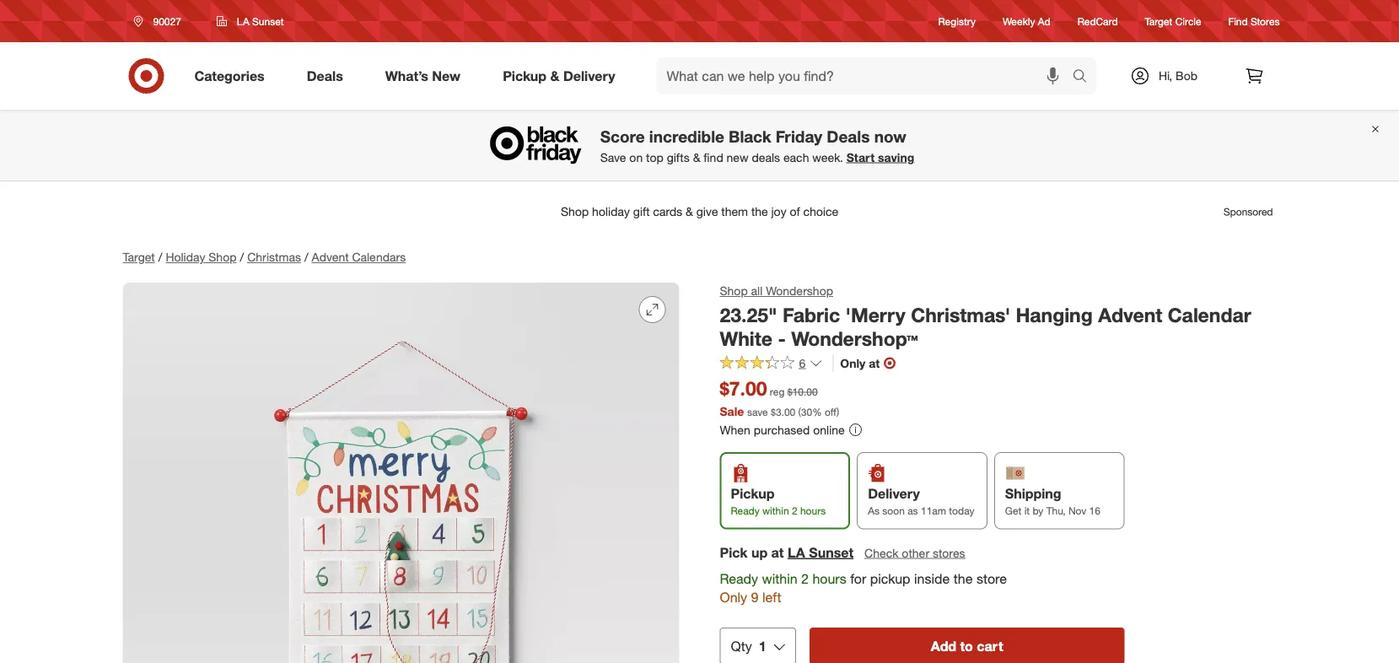 Task type: locate. For each thing, give the bounding box(es) containing it.
1 vertical spatial advent
[[1098, 303, 1163, 326]]

la sunset
[[237, 15, 284, 27]]

/
[[158, 250, 162, 264], [240, 250, 244, 264], [304, 250, 308, 264]]

gifts
[[667, 150, 690, 165]]

today
[[949, 505, 975, 517]]

cart
[[977, 638, 1003, 654]]

holiday
[[166, 250, 205, 264]]

target for target circle
[[1145, 15, 1173, 27]]

2 down la sunset button
[[801, 570, 809, 587]]

0 vertical spatial ready
[[731, 505, 760, 517]]

(
[[799, 405, 801, 418]]

black
[[729, 127, 772, 146]]

shop right holiday
[[209, 250, 237, 264]]

find stores link
[[1229, 14, 1280, 28]]

&
[[550, 68, 560, 84], [693, 150, 701, 165]]

hours up la sunset button
[[801, 505, 826, 517]]

deals inside score incredible black friday deals now save on top gifts & find new deals each week. start saving
[[827, 127, 870, 146]]

new
[[727, 150, 749, 165]]

%
[[813, 405, 822, 418]]

la
[[237, 15, 249, 27], [788, 544, 805, 560]]

0 horizontal spatial &
[[550, 68, 560, 84]]

all
[[751, 283, 763, 298]]

for
[[850, 570, 867, 587]]

advertisement region
[[109, 191, 1290, 232]]

pickup up up
[[731, 485, 775, 502]]

1 horizontal spatial shop
[[720, 283, 748, 298]]

shop inside shop all wondershop 23.25" fabric 'merry christmas' hanging advent calendar white - wondershop™
[[720, 283, 748, 298]]

hours inside pickup ready within 2 hours
[[801, 505, 826, 517]]

/ right christmas link
[[304, 250, 308, 264]]

1 vertical spatial within
[[762, 570, 798, 587]]

1 horizontal spatial 2
[[801, 570, 809, 587]]

the
[[954, 570, 973, 587]]

0 vertical spatial sunset
[[252, 15, 284, 27]]

0 vertical spatial at
[[869, 356, 880, 370]]

1 vertical spatial delivery
[[868, 485, 920, 502]]

only inside ready within 2 hours for pickup inside the store only 9 left
[[720, 589, 748, 606]]

23.25"
[[720, 303, 778, 326]]

1 vertical spatial ready
[[720, 570, 758, 587]]

1 vertical spatial &
[[693, 150, 701, 165]]

1 vertical spatial deals
[[827, 127, 870, 146]]

only at
[[840, 356, 880, 370]]

2 / from the left
[[240, 250, 244, 264]]

la inside dropdown button
[[237, 15, 249, 27]]

hours inside ready within 2 hours for pickup inside the store only 9 left
[[813, 570, 847, 587]]

within inside ready within 2 hours for pickup inside the store only 9 left
[[762, 570, 798, 587]]

2 up pick up at la sunset
[[792, 505, 798, 517]]

pickup right the new
[[503, 68, 547, 84]]

1 horizontal spatial pickup
[[731, 485, 775, 502]]

1 horizontal spatial advent
[[1098, 303, 1163, 326]]

0 horizontal spatial target
[[123, 250, 155, 264]]

target
[[1145, 15, 1173, 27], [123, 250, 155, 264]]

add to cart
[[931, 638, 1003, 654]]

1 horizontal spatial la
[[788, 544, 805, 560]]

delivery up score
[[563, 68, 615, 84]]

2
[[792, 505, 798, 517], [801, 570, 809, 587]]

as
[[868, 505, 880, 517]]

0 horizontal spatial advent
[[312, 250, 349, 264]]

1 horizontal spatial /
[[240, 250, 244, 264]]

0 horizontal spatial la
[[237, 15, 249, 27]]

soon
[[883, 505, 905, 517]]

0 vertical spatial &
[[550, 68, 560, 84]]

0 horizontal spatial pickup
[[503, 68, 547, 84]]

it
[[1025, 505, 1030, 517]]

0 vertical spatial shop
[[209, 250, 237, 264]]

1 vertical spatial sunset
[[809, 544, 854, 560]]

save
[[748, 405, 768, 418]]

0 horizontal spatial at
[[772, 544, 784, 560]]

1 horizontal spatial &
[[693, 150, 701, 165]]

incredible
[[649, 127, 724, 146]]

/ right target link
[[158, 250, 162, 264]]

advent right hanging
[[1098, 303, 1163, 326]]

hours down la sunset button
[[813, 570, 847, 587]]

start
[[847, 150, 875, 165]]

check other stores
[[865, 545, 966, 560]]

shipping
[[1005, 485, 1062, 502]]

0 vertical spatial pickup
[[503, 68, 547, 84]]

2 horizontal spatial /
[[304, 250, 308, 264]]

only down wondershop™
[[840, 356, 866, 370]]

purchased
[[754, 422, 810, 437]]

1 horizontal spatial delivery
[[868, 485, 920, 502]]

0 vertical spatial delivery
[[563, 68, 615, 84]]

1 / from the left
[[158, 250, 162, 264]]

advent left calendars
[[312, 250, 349, 264]]

holiday shop link
[[166, 250, 237, 264]]

1 vertical spatial la
[[788, 544, 805, 560]]

shop all wondershop 23.25" fabric 'merry christmas' hanging advent calendar white - wondershop™
[[720, 283, 1252, 351]]

0 horizontal spatial deals
[[307, 68, 343, 84]]

0 horizontal spatial sunset
[[252, 15, 284, 27]]

1 vertical spatial pickup
[[731, 485, 775, 502]]

0 vertical spatial 2
[[792, 505, 798, 517]]

1 vertical spatial hours
[[813, 570, 847, 587]]

1 vertical spatial 2
[[801, 570, 809, 587]]

search
[[1065, 69, 1106, 86]]

1 vertical spatial only
[[720, 589, 748, 606]]

calendars
[[352, 250, 406, 264]]

target left circle
[[1145, 15, 1173, 27]]

/ left "christmas"
[[240, 250, 244, 264]]

shop left the all
[[720, 283, 748, 298]]

0 vertical spatial within
[[763, 505, 789, 517]]

sunset up categories link
[[252, 15, 284, 27]]

find
[[704, 150, 724, 165]]

only left 9
[[720, 589, 748, 606]]

left
[[763, 589, 782, 606]]

1 vertical spatial target
[[123, 250, 155, 264]]

0 vertical spatial la
[[237, 15, 249, 27]]

ready up 9
[[720, 570, 758, 587]]

la up categories link
[[237, 15, 249, 27]]

1 vertical spatial shop
[[720, 283, 748, 298]]

target link
[[123, 250, 155, 264]]

top
[[646, 150, 664, 165]]

get
[[1005, 505, 1022, 517]]

0 horizontal spatial /
[[158, 250, 162, 264]]

what's new
[[385, 68, 461, 84]]

ready
[[731, 505, 760, 517], [720, 570, 758, 587]]

pickup inside pickup ready within 2 hours
[[731, 485, 775, 502]]

at down wondershop™
[[869, 356, 880, 370]]

0 horizontal spatial only
[[720, 589, 748, 606]]

off
[[825, 405, 837, 418]]

find stores
[[1229, 15, 1280, 27]]

shop
[[209, 250, 237, 264], [720, 283, 748, 298]]

0 vertical spatial advent
[[312, 250, 349, 264]]

at right up
[[772, 544, 784, 560]]

at
[[869, 356, 880, 370], [772, 544, 784, 560]]

deals
[[307, 68, 343, 84], [827, 127, 870, 146]]

1 horizontal spatial target
[[1145, 15, 1173, 27]]

6
[[799, 356, 806, 370]]

within up left
[[762, 570, 798, 587]]

0 horizontal spatial delivery
[[563, 68, 615, 84]]

la right up
[[788, 544, 805, 560]]

saving
[[878, 150, 915, 165]]

stores
[[933, 545, 966, 560]]

0 vertical spatial target
[[1145, 15, 1173, 27]]

pickup & delivery link
[[489, 57, 637, 94]]

delivery up soon
[[868, 485, 920, 502]]

hours
[[801, 505, 826, 517], [813, 570, 847, 587]]

0 vertical spatial hours
[[801, 505, 826, 517]]

deals left what's
[[307, 68, 343, 84]]

sunset
[[252, 15, 284, 27], [809, 544, 854, 560]]

target circle
[[1145, 15, 1202, 27]]

new
[[432, 68, 461, 84]]

deals up start
[[827, 127, 870, 146]]

1 horizontal spatial only
[[840, 356, 866, 370]]

pickup & delivery
[[503, 68, 615, 84]]

1 horizontal spatial deals
[[827, 127, 870, 146]]

calendar
[[1168, 303, 1252, 326]]

ready within 2 hours for pickup inside the store only 9 left
[[720, 570, 1007, 606]]

0 vertical spatial deals
[[307, 68, 343, 84]]

pick up at la sunset
[[720, 544, 854, 560]]

pickup for ready
[[731, 485, 775, 502]]

reg
[[770, 386, 785, 398]]

$7.00 reg $10.00 sale save $ 3.00 ( 30 % off )
[[720, 377, 840, 418]]

week.
[[813, 150, 844, 165]]

delivery inside delivery as soon as 11am today
[[868, 485, 920, 502]]

1 horizontal spatial at
[[869, 356, 880, 370]]

ready up pick at the right of the page
[[731, 505, 760, 517]]

sunset up "for"
[[809, 544, 854, 560]]

target circle link
[[1145, 14, 1202, 28]]

0 horizontal spatial 2
[[792, 505, 798, 517]]

sale
[[720, 404, 744, 418]]

within up pick up at la sunset
[[763, 505, 789, 517]]

each
[[784, 150, 809, 165]]

sunset inside la sunset dropdown button
[[252, 15, 284, 27]]

target left holiday
[[123, 250, 155, 264]]



Task type: vqa. For each thing, say whether or not it's contained in the screenshot.
the Delivery in Pickup & Delivery LINK
yes



Task type: describe. For each thing, give the bounding box(es) containing it.
30
[[801, 405, 813, 418]]

90027
[[153, 15, 181, 27]]

3 / from the left
[[304, 250, 308, 264]]

redcard
[[1078, 15, 1118, 27]]

1 vertical spatial at
[[772, 544, 784, 560]]

thu,
[[1047, 505, 1066, 517]]

ready inside ready within 2 hours for pickup inside the store only 9 left
[[720, 570, 758, 587]]

hi,
[[1159, 68, 1173, 83]]

What can we help you find? suggestions appear below search field
[[657, 57, 1077, 94]]

weekly ad
[[1003, 15, 1051, 27]]

redcard link
[[1078, 14, 1118, 28]]

-
[[778, 327, 786, 351]]

christmas
[[247, 250, 301, 264]]

on
[[630, 150, 643, 165]]

la sunset button
[[788, 543, 854, 562]]

deals
[[752, 150, 780, 165]]

as
[[908, 505, 918, 517]]

6 link
[[720, 355, 823, 374]]

weekly
[[1003, 15, 1035, 27]]

shipping get it by thu, nov 16
[[1005, 485, 1101, 517]]

categories link
[[180, 57, 286, 94]]

hanging
[[1016, 303, 1093, 326]]

target for target / holiday shop / christmas / advent calendars
[[123, 250, 155, 264]]

0 horizontal spatial shop
[[209, 250, 237, 264]]

within inside pickup ready within 2 hours
[[763, 505, 789, 517]]

delivery inside pickup & delivery link
[[563, 68, 615, 84]]

when purchased online
[[720, 422, 845, 437]]

up
[[752, 544, 768, 560]]

wondershop™
[[791, 327, 918, 351]]

deals link
[[292, 57, 364, 94]]

what's
[[385, 68, 428, 84]]

christmas'
[[911, 303, 1011, 326]]

pickup for &
[[503, 68, 547, 84]]

23.25&#34; fabric &#39;merry christmas&#39; hanging advent calendar white - wondershop&#8482;, 1 of 6 image
[[123, 283, 680, 663]]

by
[[1033, 505, 1044, 517]]

add
[[931, 638, 957, 654]]

pickup
[[870, 570, 911, 587]]

save
[[600, 150, 626, 165]]

la sunset button
[[206, 6, 295, 36]]

to
[[960, 638, 973, 654]]

0 vertical spatial only
[[840, 356, 866, 370]]

store
[[977, 570, 1007, 587]]

1 horizontal spatial sunset
[[809, 544, 854, 560]]

nov
[[1069, 505, 1087, 517]]

qty
[[731, 638, 752, 654]]

now
[[875, 127, 907, 146]]

christmas link
[[247, 250, 301, 264]]

ad
[[1038, 15, 1051, 27]]

add to cart button
[[810, 628, 1125, 663]]

90027 button
[[123, 6, 199, 36]]

1
[[759, 638, 767, 654]]

online
[[813, 422, 845, 437]]

when
[[720, 422, 751, 437]]

categories
[[194, 68, 265, 84]]

friday
[[776, 127, 823, 146]]

2 inside pickup ready within 2 hours
[[792, 505, 798, 517]]

)
[[837, 405, 840, 418]]

11am
[[921, 505, 947, 517]]

'merry
[[846, 303, 906, 326]]

score incredible black friday deals now save on top gifts & find new deals each week. start saving
[[600, 127, 915, 165]]

what's new link
[[371, 57, 482, 94]]

$7.00
[[720, 377, 767, 400]]

pick
[[720, 544, 748, 560]]

find
[[1229, 15, 1248, 27]]

fabric
[[783, 303, 840, 326]]

other
[[902, 545, 930, 560]]

score
[[600, 127, 645, 146]]

circle
[[1176, 15, 1202, 27]]

weekly ad link
[[1003, 14, 1051, 28]]

stores
[[1251, 15, 1280, 27]]

qty 1
[[731, 638, 767, 654]]

registry
[[939, 15, 976, 27]]

check
[[865, 545, 899, 560]]

delivery as soon as 11am today
[[868, 485, 975, 517]]

wondershop
[[766, 283, 833, 298]]

pickup ready within 2 hours
[[731, 485, 826, 517]]

target / holiday shop / christmas / advent calendars
[[123, 250, 406, 264]]

white
[[720, 327, 773, 351]]

deals inside 'link'
[[307, 68, 343, 84]]

inside
[[915, 570, 950, 587]]

check other stores button
[[864, 544, 966, 562]]

$
[[771, 405, 776, 418]]

advent inside shop all wondershop 23.25" fabric 'merry christmas' hanging advent calendar white - wondershop™
[[1098, 303, 1163, 326]]

search button
[[1065, 57, 1106, 98]]

$10.00
[[788, 386, 818, 398]]

16
[[1090, 505, 1101, 517]]

& inside score incredible black friday deals now save on top gifts & find new deals each week. start saving
[[693, 150, 701, 165]]

2 inside ready within 2 hours for pickup inside the store only 9 left
[[801, 570, 809, 587]]

ready inside pickup ready within 2 hours
[[731, 505, 760, 517]]



